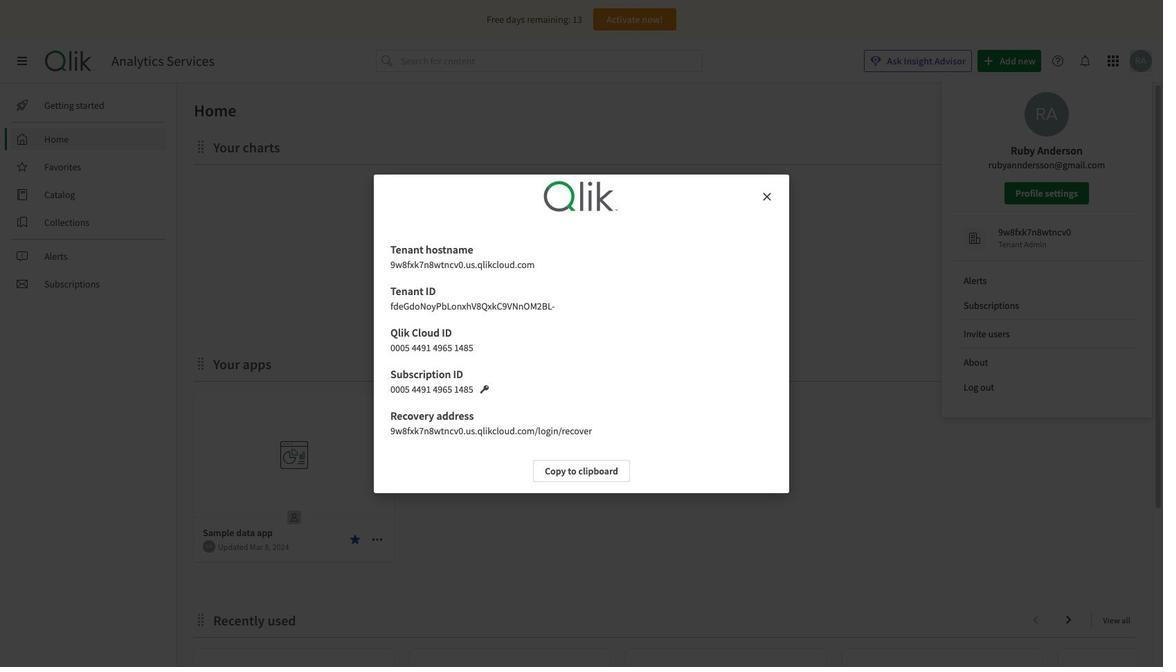 Task type: vqa. For each thing, say whether or not it's contained in the screenshot.
Collapse image to the bottom
no



Task type: describe. For each thing, give the bounding box(es) containing it.
close sidebar menu image
[[17, 55, 28, 67]]

ruby anderson element
[[203, 540, 215, 553]]

1 move collection image from the top
[[194, 140, 208, 153]]

0 vertical spatial ruby anderson image
[[1131, 50, 1153, 72]]

navigation pane element
[[0, 89, 177, 301]]

analytics services element
[[112, 53, 215, 69]]



Task type: locate. For each thing, give the bounding box(es) containing it.
remove from favorites image
[[350, 534, 361, 545]]

1 vertical spatial move collection image
[[194, 356, 208, 370]]

1 horizontal spatial ruby anderson image
[[1131, 50, 1153, 72]]

ruby anderson image
[[203, 540, 215, 553]]

2 move collection image from the top
[[194, 356, 208, 370]]

0 horizontal spatial ruby anderson image
[[1025, 92, 1070, 136]]

main content
[[172, 83, 1164, 667]]

ruby anderson image
[[1131, 50, 1153, 72], [1025, 92, 1070, 136]]

1 vertical spatial ruby anderson image
[[1025, 92, 1070, 136]]

move collection image
[[194, 613, 208, 627]]

move collection image
[[194, 140, 208, 153], [194, 356, 208, 370]]

0 vertical spatial move collection image
[[194, 140, 208, 153]]



